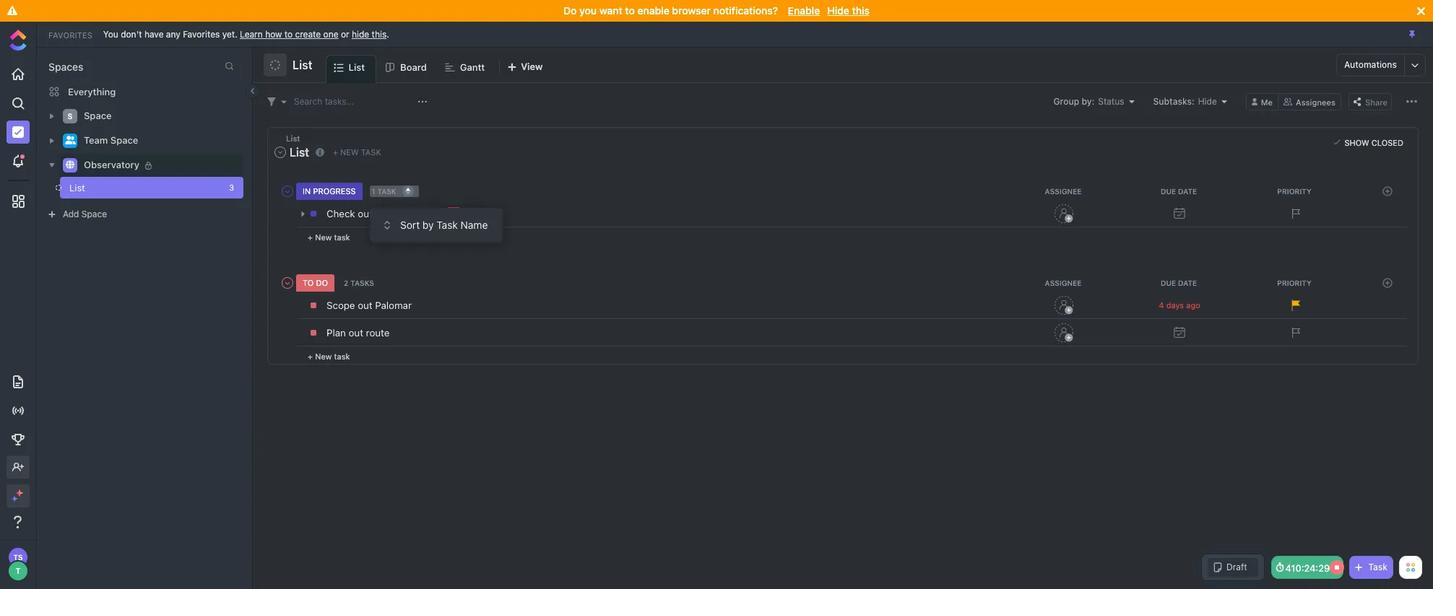 Task type: locate. For each thing, give the bounding box(es) containing it.
1 task button
[[370, 186, 419, 197]]

new down check
[[315, 233, 332, 242]]

show closed
[[1345, 138, 1404, 147]]

2 vertical spatial space
[[82, 209, 107, 220]]

notifications?
[[714, 4, 778, 17]]

1 horizontal spatial to
[[625, 4, 635, 17]]

space for team space
[[110, 135, 138, 146]]

1 vertical spatial this
[[372, 29, 387, 39]]

show closed button
[[1331, 135, 1408, 150]]

2 vertical spatial out
[[349, 327, 363, 339]]

scope
[[327, 300, 355, 311]]

+ new task
[[333, 148, 381, 157], [308, 233, 350, 242], [308, 352, 350, 361]]

add space
[[63, 209, 107, 220]]

0 vertical spatial +
[[333, 148, 338, 157]]

to right how
[[285, 29, 293, 39]]

space up team
[[84, 110, 112, 122]]

1 up check out rancho obser.
[[372, 187, 375, 196]]

2 vertical spatial + new task
[[308, 352, 350, 361]]

list link down observatory
[[56, 177, 220, 199]]

observatory
[[84, 159, 139, 171]]

you
[[103, 29, 118, 39]]

share button
[[1349, 93, 1393, 110]]

list
[[293, 59, 313, 72], [349, 61, 365, 73], [286, 134, 300, 143], [69, 182, 85, 194]]

task
[[437, 219, 458, 231], [1369, 562, 1388, 573]]

1 horizontal spatial task
[[1369, 562, 1388, 573]]

list inside button
[[293, 59, 313, 72]]

favorites right 'any'
[[183, 29, 220, 39]]

1 task
[[372, 187, 396, 196]]

+ new task right list info image at top
[[333, 148, 381, 157]]

1 left name
[[452, 208, 456, 220]]

list down search
[[286, 134, 300, 143]]

3
[[229, 183, 234, 192]]

task right 410:24:29
[[1369, 562, 1388, 573]]

list info image
[[316, 148, 324, 157]]

out for check
[[358, 208, 373, 220]]

0 horizontal spatial list link
[[56, 177, 220, 199]]

+
[[333, 148, 338, 157], [308, 233, 313, 242], [308, 352, 313, 361]]

out right check
[[358, 208, 373, 220]]

observatory link
[[84, 154, 234, 177]]

route
[[366, 327, 390, 339]]

0 horizontal spatial favorites
[[48, 30, 92, 39]]

1 vertical spatial list link
[[56, 177, 220, 199]]

0 horizontal spatial 1
[[372, 187, 375, 196]]

1 vertical spatial 1
[[452, 208, 456, 220]]

1 vertical spatial to
[[285, 29, 293, 39]]

task
[[361, 148, 381, 157], [377, 187, 396, 196], [334, 233, 350, 242], [334, 352, 350, 361]]

to right want
[[625, 4, 635, 17]]

1 horizontal spatial 1
[[452, 208, 456, 220]]

1 horizontal spatial this
[[852, 4, 870, 17]]

1 for 1 task
[[372, 187, 375, 196]]

1 vertical spatial + new task
[[308, 233, 350, 242]]

check
[[327, 208, 355, 220]]

0 vertical spatial out
[[358, 208, 373, 220]]

have
[[144, 29, 164, 39]]

list down create
[[293, 59, 313, 72]]

hide
[[828, 4, 850, 17]]

+ new task down the plan
[[308, 352, 350, 361]]

how
[[265, 29, 282, 39]]

yet.
[[222, 29, 238, 39]]

1 vertical spatial new
[[315, 233, 332, 242]]

favorites up spaces
[[48, 30, 92, 39]]

1 vertical spatial task
[[1369, 562, 1388, 573]]

1 vertical spatial out
[[358, 300, 373, 311]]

assignees
[[1296, 97, 1336, 107]]

task right by
[[437, 219, 458, 231]]

0 vertical spatial this
[[852, 4, 870, 17]]

1
[[372, 187, 375, 196], [452, 208, 456, 220]]

new
[[340, 148, 359, 157], [315, 233, 332, 242], [315, 352, 332, 361]]

list link
[[349, 56, 371, 82], [56, 177, 220, 199]]

gantt
[[460, 61, 485, 73]]

task inside 1 task dropdown button
[[377, 187, 396, 196]]

0 vertical spatial task
[[437, 219, 458, 231]]

new right list info image at top
[[340, 148, 359, 157]]

1 inside dropdown button
[[372, 187, 375, 196]]

space
[[84, 110, 112, 122], [110, 135, 138, 146], [82, 209, 107, 220]]

.
[[387, 29, 389, 39]]

new down the plan
[[315, 352, 332, 361]]

1 vertical spatial space
[[110, 135, 138, 146]]

out right the plan
[[349, 327, 363, 339]]

list link up search tasks... "text field"
[[349, 56, 371, 82]]

list down hide
[[349, 61, 365, 73]]

out for scope
[[358, 300, 373, 311]]

this
[[852, 4, 870, 17], [372, 29, 387, 39]]

2 vertical spatial new
[[315, 352, 332, 361]]

1 horizontal spatial list link
[[349, 56, 371, 82]]

plan
[[327, 327, 346, 339]]

sort by task name button
[[376, 214, 497, 237]]

to
[[625, 4, 635, 17], [285, 29, 293, 39]]

share
[[1366, 97, 1388, 107]]

0 horizontal spatial task
[[437, 219, 458, 231]]

0 vertical spatial 1
[[372, 187, 375, 196]]

closed
[[1372, 138, 1404, 147]]

space up observatory
[[110, 135, 138, 146]]

space right add
[[82, 209, 107, 220]]

automations
[[1345, 59, 1398, 70]]

1 vertical spatial +
[[308, 233, 313, 242]]

out
[[358, 208, 373, 220], [358, 300, 373, 311], [349, 327, 363, 339]]

+ new task down check
[[308, 233, 350, 242]]

browser
[[672, 4, 711, 17]]

1 horizontal spatial favorites
[[183, 29, 220, 39]]

task down check
[[334, 233, 350, 242]]

learn how to create one link
[[240, 29, 339, 39]]

task up check out rancho obser.
[[377, 187, 396, 196]]

out right scope
[[358, 300, 373, 311]]

create
[[295, 29, 321, 39]]

favorites
[[183, 29, 220, 39], [48, 30, 92, 39]]



Task type: describe. For each thing, give the bounding box(es) containing it.
rancho
[[375, 208, 409, 220]]

enable
[[638, 4, 670, 17]]

0 vertical spatial list link
[[349, 56, 371, 82]]

task down the plan
[[334, 352, 350, 361]]

board link
[[400, 55, 433, 82]]

me button
[[1246, 93, 1279, 110]]

team space
[[84, 135, 138, 146]]

or
[[341, 29, 349, 39]]

check out rancho obser.
[[327, 208, 442, 220]]

you
[[580, 4, 597, 17]]

palomar
[[375, 300, 412, 311]]

plan out route
[[327, 327, 390, 339]]

0 vertical spatial + new task
[[333, 148, 381, 157]]

Search tasks... text field
[[294, 91, 414, 112]]

everything link
[[37, 80, 252, 103]]

sort
[[400, 219, 420, 231]]

hide this link
[[352, 29, 387, 39]]

team
[[84, 135, 108, 146]]

spaces
[[48, 61, 83, 73]]

search
[[294, 96, 323, 107]]

board
[[400, 61, 427, 73]]

spaces link
[[37, 61, 83, 73]]

globe image
[[66, 161, 74, 169]]

0 horizontal spatial this
[[372, 29, 387, 39]]

search tasks...
[[294, 96, 354, 107]]

everything
[[68, 86, 116, 97]]

by
[[423, 219, 434, 231]]

name
[[461, 219, 488, 231]]

team space link
[[84, 129, 234, 152]]

enable
[[788, 4, 820, 17]]

space for add space
[[82, 209, 107, 220]]

space link
[[84, 105, 234, 128]]

scope out palomar link
[[323, 293, 1003, 318]]

me
[[1262, 97, 1273, 107]]

any
[[166, 29, 181, 39]]

add
[[63, 209, 79, 220]]

task up 1 task
[[361, 148, 381, 157]]

410:24:29
[[1286, 563, 1331, 575]]

task inside sort by task name button
[[437, 219, 458, 231]]

gantt link
[[460, 55, 491, 82]]

do
[[564, 4, 577, 17]]

don't
[[121, 29, 142, 39]]

out for plan
[[349, 327, 363, 339]]

2 vertical spatial +
[[308, 352, 313, 361]]

tasks...
[[325, 96, 354, 107]]

you don't have any favorites yet. learn how to create one or hide this .
[[103, 29, 389, 39]]

sort by task name
[[400, 219, 488, 231]]

learn
[[240, 29, 263, 39]]

0 vertical spatial to
[[625, 4, 635, 17]]

list down globe icon
[[69, 182, 85, 194]]

0 horizontal spatial to
[[285, 29, 293, 39]]

plan out route link
[[323, 321, 1003, 345]]

want
[[600, 4, 623, 17]]

0 vertical spatial space
[[84, 110, 112, 122]]

list button
[[287, 49, 313, 81]]

one
[[323, 29, 339, 39]]

do you want to enable browser notifications? enable hide this
[[564, 4, 870, 17]]

user group image
[[65, 136, 76, 145]]

0 vertical spatial new
[[340, 148, 359, 157]]

hide
[[352, 29, 369, 39]]

obser.
[[412, 208, 442, 220]]

1 for 1
[[452, 208, 456, 220]]

automations button
[[1338, 54, 1405, 76]]

show
[[1345, 138, 1370, 147]]

assignees button
[[1279, 93, 1342, 110]]

scope out palomar
[[327, 300, 412, 311]]



Task type: vqa. For each thing, say whether or not it's contained in the screenshot.
sidebar navigation
no



